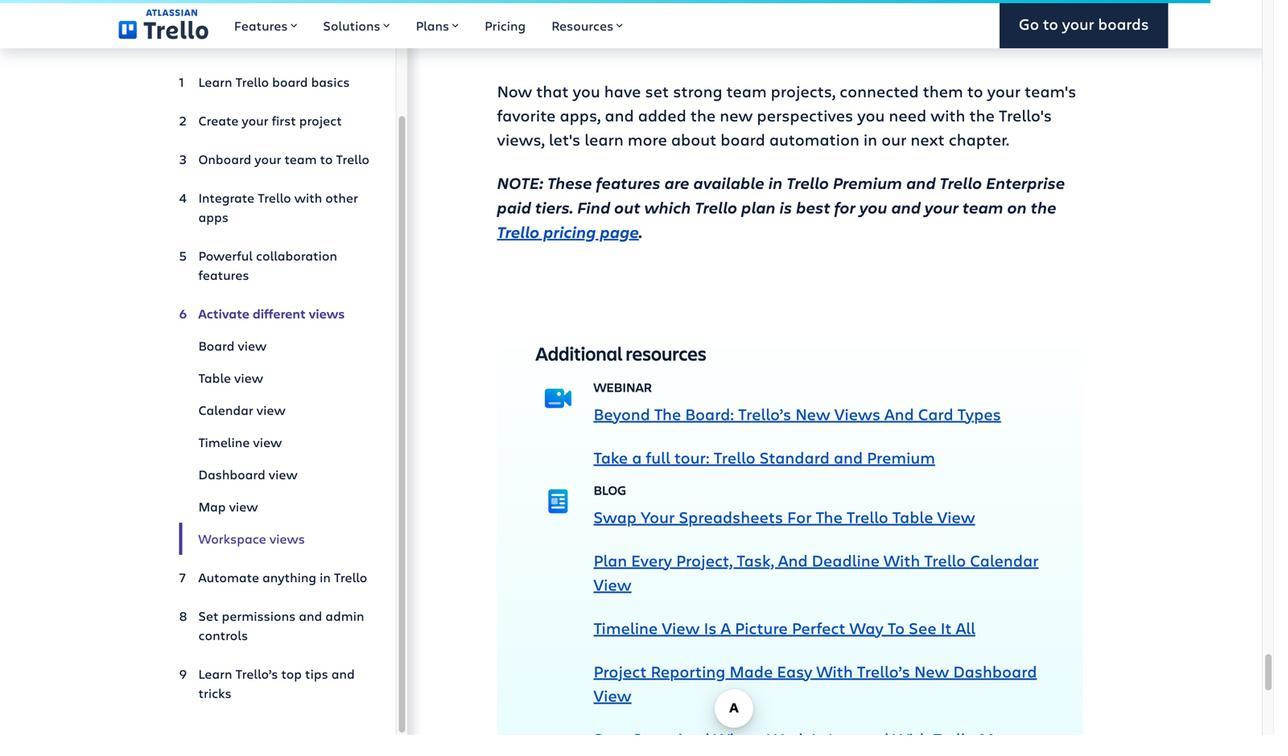 Task type: locate. For each thing, give the bounding box(es) containing it.
way
[[850, 617, 884, 639]]

premium for and
[[867, 447, 935, 469]]

map view
[[198, 498, 258, 516]]

team left 'on'
[[963, 197, 1004, 218]]

1 vertical spatial with
[[931, 104, 966, 126]]

with right "deadline"
[[884, 550, 920, 572]]

1 horizontal spatial board
[[721, 128, 765, 150]]

0 vertical spatial and
[[885, 403, 914, 425]]

and inside learn trello's top tips and tricks
[[331, 666, 355, 683]]

1 vertical spatial features
[[198, 266, 249, 284]]

available
[[693, 172, 765, 194]]

learn inside learn trello's top tips and tricks
[[198, 666, 232, 683]]

0 horizontal spatial features
[[198, 266, 249, 284]]

dashboard down all
[[953, 661, 1037, 683]]

learn up the create
[[198, 73, 232, 91]]

team inside now that you have set strong team projects, connected them to your team's favorite apps, and added the new perspectives you need with the trello's views, let's learn more about board automation in our next chapter.
[[727, 80, 767, 102]]

dashboard inside project reporting made easy with trello's new dashboard view
[[953, 661, 1037, 683]]

with for integrate trello with other apps
[[294, 189, 322, 206]]

0 horizontal spatial views
[[270, 531, 305, 548]]

and left 'card'
[[885, 403, 914, 425]]

automate anything in trello
[[198, 569, 367, 586]]

0 vertical spatial with
[[309, 2, 348, 27]]

timeline view is a picture perfect way to see it all link
[[594, 617, 976, 639]]

with inside now that you have set strong team projects, connected them to your team's favorite apps, and added the new perspectives you need with the trello's views, let's learn more about board automation in our next chapter.
[[931, 104, 966, 126]]

1 vertical spatial timeline
[[594, 617, 658, 639]]

1 vertical spatial dashboard
[[953, 661, 1037, 683]]

board inside now that you have set strong team projects, connected them to your team's favorite apps, and added the new perspectives you need with the trello's views, let's learn more about board automation in our next chapter.
[[721, 128, 765, 150]]

1 horizontal spatial timeline
[[594, 617, 658, 639]]

the right 'on'
[[1031, 197, 1057, 218]]

getting
[[179, 2, 242, 27]]

pricing
[[544, 221, 596, 243]]

trello up "deadline"
[[847, 506, 889, 528]]

board
[[272, 73, 308, 91], [721, 128, 765, 150]]

the inside note: these features are available in trello premium and trello enterprise paid tiers. find out which trello plan is best for you and your team on the trello pricing page .
[[1031, 197, 1057, 218]]

1 learn from the top
[[198, 73, 232, 91]]

timeline up project
[[594, 617, 658, 639]]

0 vertical spatial with
[[884, 550, 920, 572]]

table view link
[[179, 362, 370, 394]]

your left boards
[[1062, 13, 1095, 34]]

1 horizontal spatial the
[[816, 506, 843, 528]]

trello up admin
[[334, 569, 367, 586]]

find
[[577, 197, 610, 218]]

with inside project reporting made easy with trello's new dashboard view
[[817, 661, 853, 683]]

premium down 'card'
[[867, 447, 935, 469]]

and inside now that you have set strong team projects, connected them to your team's favorite apps, and added the new perspectives you need with the trello's views, let's learn more about board automation in our next chapter.
[[605, 104, 634, 126]]

a
[[721, 617, 731, 639]]

project
[[594, 661, 647, 683]]

resources
[[552, 17, 614, 34]]

trello
[[179, 27, 226, 53], [236, 73, 269, 91], [336, 151, 370, 168], [787, 172, 829, 194], [940, 172, 982, 194], [258, 189, 291, 206], [695, 197, 738, 218], [497, 221, 540, 243], [714, 447, 756, 469], [847, 506, 889, 528], [924, 550, 966, 572], [334, 569, 367, 586]]

the down strong
[[691, 104, 716, 126]]

your inside note: these features are available in trello premium and trello enterprise paid tiers. find out which trello plan is best for you and your team on the trello pricing page .
[[925, 197, 959, 218]]

team inside note: these features are available in trello premium and trello enterprise paid tiers. find out which trello plan is best for you and your team on the trello pricing page .
[[963, 197, 1004, 218]]

trello pricing page link
[[497, 221, 639, 243]]

trello inside plan every project, task, and deadline with trello calendar view
[[924, 550, 966, 572]]

and right for
[[891, 197, 921, 218]]

view down table view link
[[257, 402, 286, 419]]

your up trello's
[[987, 80, 1021, 102]]

1 horizontal spatial table
[[893, 506, 933, 528]]

1 horizontal spatial and
[[885, 403, 914, 425]]

to
[[888, 617, 905, 639]]

and inside set permissions and admin controls
[[299, 608, 322, 625]]

and left admin
[[299, 608, 322, 625]]

board up first
[[272, 73, 308, 91]]

view for table view
[[234, 370, 263, 387]]

map view link
[[179, 491, 370, 523]]

1 vertical spatial and
[[778, 550, 808, 572]]

0 vertical spatial new
[[796, 403, 831, 425]]

0 horizontal spatial board
[[272, 73, 308, 91]]

the up the chapter.
[[970, 104, 995, 126]]

0 vertical spatial learn
[[198, 73, 232, 91]]

these
[[548, 172, 592, 194]]

chapter.
[[949, 128, 1009, 150]]

out
[[614, 197, 641, 218]]

spreadsheets
[[679, 506, 783, 528]]

and down have
[[605, 104, 634, 126]]

0 vertical spatial in
[[864, 128, 878, 150]]

automate
[[198, 569, 259, 586]]

0 vertical spatial views
[[309, 305, 345, 322]]

2 vertical spatial to
[[320, 151, 333, 168]]

features up out
[[596, 172, 661, 194]]

2 vertical spatial with
[[294, 189, 322, 206]]

2 horizontal spatial team
[[963, 197, 1004, 218]]

0 horizontal spatial and
[[778, 550, 808, 572]]

2 learn from the top
[[198, 666, 232, 683]]

the inside "webinar beyond the board: trello's new views and card types"
[[654, 403, 681, 425]]

0 vertical spatial features
[[596, 172, 661, 194]]

about
[[671, 128, 717, 150]]

2 vertical spatial in
[[320, 569, 331, 586]]

and down views on the bottom right
[[834, 447, 863, 469]]

plan
[[742, 197, 776, 218]]

timeline down the "calendar view"
[[198, 434, 250, 451]]

the right for
[[816, 506, 843, 528]]

with left other
[[294, 189, 322, 206]]

trello up best
[[787, 172, 829, 194]]

0 vertical spatial premium
[[833, 172, 903, 194]]

1 vertical spatial in
[[769, 172, 783, 194]]

activate different views link
[[179, 298, 370, 330]]

blog swap your spreadsheets for the trello table view
[[594, 482, 975, 528]]

1 horizontal spatial to
[[967, 80, 983, 102]]

2 vertical spatial team
[[963, 197, 1004, 218]]

with right started on the top left
[[309, 2, 348, 27]]

project reporting made easy with trello's new dashboard view link
[[594, 661, 1037, 707]]

1 vertical spatial new
[[914, 661, 949, 683]]

trello down available
[[695, 197, 738, 218]]

view down calendar view link
[[253, 434, 282, 451]]

features inside powerful collaboration features
[[198, 266, 249, 284]]

premium
[[833, 172, 903, 194], [867, 447, 935, 469]]

take a full tour: trello standard and premium link
[[594, 447, 935, 469]]

features inside note: these features are available in trello premium and trello enterprise paid tiers. find out which trello plan is best for you and your team on the trello pricing page .
[[596, 172, 661, 194]]

0 horizontal spatial in
[[320, 569, 331, 586]]

with for getting started with trello
[[309, 2, 348, 27]]

boards
[[1098, 13, 1149, 34]]

trello's left the top
[[236, 666, 278, 683]]

1 horizontal spatial in
[[769, 172, 783, 194]]

views right different
[[309, 305, 345, 322]]

0 horizontal spatial table
[[198, 370, 231, 387]]

plans
[[416, 17, 449, 34]]

you right for
[[860, 197, 888, 218]]

types
[[958, 403, 1001, 425]]

admin
[[325, 608, 364, 625]]

trello's inside learn trello's top tips and tricks
[[236, 666, 278, 683]]

the left board:
[[654, 403, 681, 425]]

team up new
[[727, 80, 767, 102]]

perfect
[[792, 617, 846, 639]]

0 horizontal spatial timeline
[[198, 434, 250, 451]]

1 vertical spatial to
[[967, 80, 983, 102]]

1 vertical spatial with
[[817, 661, 853, 683]]

0 horizontal spatial new
[[796, 403, 831, 425]]

0 horizontal spatial trello's
[[236, 666, 278, 683]]

create
[[198, 112, 239, 129]]

view for dashboard view
[[269, 466, 298, 483]]

features down powerful
[[198, 266, 249, 284]]

timeline
[[198, 434, 250, 451], [594, 617, 658, 639]]

your inside now that you have set strong team projects, connected them to your team's favorite apps, and added the new perspectives you need with the trello's views, let's learn more about board automation in our next chapter.
[[987, 80, 1021, 102]]

you down connected
[[858, 104, 885, 126]]

premium up for
[[833, 172, 903, 194]]

1 vertical spatial premium
[[867, 447, 935, 469]]

0 vertical spatial board
[[272, 73, 308, 91]]

view
[[238, 337, 267, 355], [234, 370, 263, 387], [257, 402, 286, 419], [253, 434, 282, 451], [269, 466, 298, 483], [229, 498, 258, 516]]

board down new
[[721, 128, 765, 150]]

1 horizontal spatial calendar
[[970, 550, 1039, 572]]

with inside integrate trello with other apps
[[294, 189, 322, 206]]

and right the 'task,'
[[778, 550, 808, 572]]

you up apps,
[[573, 80, 600, 102]]

premium inside note: these features are available in trello premium and trello enterprise paid tiers. find out which trello plan is best for you and your team on the trello pricing page .
[[833, 172, 903, 194]]

easy
[[777, 661, 813, 683]]

view for map view
[[229, 498, 258, 516]]

dashboard
[[198, 466, 265, 483], [953, 661, 1037, 683]]

learn for learn trello board basics
[[198, 73, 232, 91]]

in left our
[[864, 128, 878, 150]]

trello's up take a full tour: trello standard and premium
[[738, 403, 792, 425]]

with inside the getting started with trello
[[309, 2, 348, 27]]

1 horizontal spatial new
[[914, 661, 949, 683]]

projects,
[[771, 80, 836, 102]]

webinar
[[594, 379, 652, 396]]

views down map view link
[[270, 531, 305, 548]]

with down them
[[931, 104, 966, 126]]

more
[[628, 128, 667, 150]]

calendar up all
[[970, 550, 1039, 572]]

with right easy
[[817, 661, 853, 683]]

1 horizontal spatial features
[[596, 172, 661, 194]]

features
[[596, 172, 661, 194], [198, 266, 249, 284]]

0 vertical spatial timeline
[[198, 434, 250, 451]]

your
[[1062, 13, 1095, 34], [987, 80, 1021, 102], [242, 112, 269, 129], [255, 151, 281, 168], [925, 197, 959, 218]]

new down see
[[914, 661, 949, 683]]

dashboard up map view
[[198, 466, 265, 483]]

view up the "calendar view"
[[234, 370, 263, 387]]

first
[[272, 112, 296, 129]]

integrate
[[198, 189, 255, 206]]

it
[[941, 617, 952, 639]]

0 vertical spatial team
[[727, 80, 767, 102]]

2 horizontal spatial to
[[1043, 13, 1059, 34]]

you
[[573, 80, 600, 102], [858, 104, 885, 126], [860, 197, 888, 218]]

1 vertical spatial learn
[[198, 666, 232, 683]]

0 vertical spatial to
[[1043, 13, 1059, 34]]

views
[[309, 305, 345, 322], [270, 531, 305, 548]]

strong
[[673, 80, 723, 102]]

your down create your first project
[[255, 151, 281, 168]]

table view
[[198, 370, 263, 387]]

trello's down to
[[857, 661, 910, 683]]

set permissions and admin controls
[[198, 608, 364, 644]]

different
[[253, 305, 306, 322]]

0 vertical spatial table
[[198, 370, 231, 387]]

1 vertical spatial team
[[285, 151, 317, 168]]

trello inside blog swap your spreadsheets for the trello table view
[[847, 506, 889, 528]]

need
[[889, 104, 927, 126]]

view
[[937, 506, 975, 528], [594, 574, 632, 596], [662, 617, 700, 639], [594, 685, 632, 707]]

perspectives
[[757, 104, 854, 126]]

1 vertical spatial you
[[858, 104, 885, 126]]

view right "map"
[[229, 498, 258, 516]]

let's
[[549, 128, 581, 150]]

for
[[787, 506, 812, 528]]

0 vertical spatial the
[[654, 403, 681, 425]]

getting started with trello
[[179, 2, 348, 53]]

2 horizontal spatial trello's
[[857, 661, 910, 683]]

1 horizontal spatial trello's
[[738, 403, 792, 425]]

map
[[198, 498, 226, 516]]

trello down the chapter.
[[940, 172, 982, 194]]

view inside blog swap your spreadsheets for the trello table view
[[937, 506, 975, 528]]

every
[[631, 550, 672, 572]]

1 horizontal spatial views
[[309, 305, 345, 322]]

onboard your team to trello link
[[179, 143, 370, 176]]

new left views on the bottom right
[[796, 403, 831, 425]]

learn up tricks
[[198, 666, 232, 683]]

0 horizontal spatial dashboard
[[198, 466, 265, 483]]

in up is
[[769, 172, 783, 194]]

trello up create your first project
[[236, 73, 269, 91]]

in right anything
[[320, 569, 331, 586]]

2 horizontal spatial the
[[1031, 197, 1057, 218]]

reporting
[[651, 661, 726, 683]]

powerful
[[198, 247, 253, 264]]

board view
[[198, 337, 267, 355]]

1 vertical spatial table
[[893, 506, 933, 528]]

to inside now that you have set strong team projects, connected them to your team's favorite apps, and added the new perspectives you need with the trello's views, let's learn more about board automation in our next chapter.
[[967, 80, 983, 102]]

controls
[[198, 627, 248, 644]]

in inside now that you have set strong team projects, connected them to your team's favorite apps, and added the new perspectives you need with the trello's views, let's learn more about board automation in our next chapter.
[[864, 128, 878, 150]]

table
[[198, 370, 231, 387], [893, 506, 933, 528]]

0 vertical spatial calendar
[[198, 402, 253, 419]]

have
[[604, 80, 641, 102]]

team down first
[[285, 151, 317, 168]]

1 horizontal spatial team
[[727, 80, 767, 102]]

premium for trello
[[833, 172, 903, 194]]

activate
[[198, 305, 250, 322]]

trello down getting
[[179, 27, 226, 53]]

1 vertical spatial calendar
[[970, 550, 1039, 572]]

calendar down table view
[[198, 402, 253, 419]]

2 horizontal spatial in
[[864, 128, 878, 150]]

features
[[234, 17, 288, 34]]

0 horizontal spatial with
[[817, 661, 853, 683]]

view inside project reporting made easy with trello's new dashboard view
[[594, 685, 632, 707]]

0 horizontal spatial the
[[654, 403, 681, 425]]

view down timeline view link
[[269, 466, 298, 483]]

project
[[299, 112, 342, 129]]

new inside project reporting made easy with trello's new dashboard view
[[914, 661, 949, 683]]

pricing link
[[472, 0, 539, 48]]

trello's inside "webinar beyond the board: trello's new views and card types"
[[738, 403, 792, 425]]

swap your spreadsheets for the trello table view link
[[594, 506, 975, 528]]

tips
[[305, 666, 328, 683]]

1 horizontal spatial with
[[884, 550, 920, 572]]

view right board
[[238, 337, 267, 355]]

and right tips
[[331, 666, 355, 683]]

1 vertical spatial board
[[721, 128, 765, 150]]

to right the go
[[1043, 13, 1059, 34]]

timeline view is a picture perfect way to see it all
[[594, 617, 976, 639]]

the
[[654, 403, 681, 425], [816, 506, 843, 528]]

team
[[727, 80, 767, 102], [285, 151, 317, 168], [963, 197, 1004, 218]]

to down project
[[320, 151, 333, 168]]

trello down the onboard your team to trello link
[[258, 189, 291, 206]]

2 vertical spatial you
[[860, 197, 888, 218]]

and inside "webinar beyond the board: trello's new views and card types"
[[885, 403, 914, 425]]

1 vertical spatial the
[[816, 506, 843, 528]]

set
[[198, 608, 219, 625]]

trello up the 'it'
[[924, 550, 966, 572]]

1 horizontal spatial dashboard
[[953, 661, 1037, 683]]

board view link
[[179, 330, 370, 362]]

to right them
[[967, 80, 983, 102]]

your down next
[[925, 197, 959, 218]]



Task type: describe. For each thing, give the bounding box(es) containing it.
learn trello's top tips and tricks
[[198, 666, 355, 702]]

deadline
[[812, 550, 880, 572]]

board
[[198, 337, 235, 355]]

task,
[[737, 550, 774, 572]]

calendar view link
[[179, 394, 370, 427]]

trello right 'tour:'
[[714, 447, 756, 469]]

new
[[720, 104, 753, 126]]

and inside plan every project, task, and deadline with trello calendar view
[[778, 550, 808, 572]]

solutions button
[[310, 0, 403, 48]]

powerful collaboration features
[[198, 247, 337, 284]]

plans button
[[403, 0, 472, 48]]

view for timeline view
[[253, 434, 282, 451]]

added
[[638, 104, 687, 126]]

trello's inside project reporting made easy with trello's new dashboard view
[[857, 661, 910, 683]]

features for these
[[596, 172, 661, 194]]

your
[[641, 506, 675, 528]]

features button
[[221, 0, 310, 48]]

note:
[[497, 172, 544, 194]]

note: these features are available in trello premium and trello enterprise paid tiers. find out which trello plan is best for you and your team on the trello pricing page .
[[497, 172, 1065, 243]]

set permissions and admin controls link
[[179, 601, 370, 652]]

view inside plan every project, task, and deadline with trello calendar view
[[594, 574, 632, 596]]

powerful collaboration features link
[[179, 240, 370, 291]]

full
[[646, 447, 670, 469]]

0 vertical spatial dashboard
[[198, 466, 265, 483]]

anything
[[262, 569, 316, 586]]

resources button
[[539, 0, 636, 48]]

workspace views link
[[179, 523, 370, 555]]

take
[[594, 447, 628, 469]]

go to your boards link
[[1000, 0, 1169, 48]]

top
[[281, 666, 302, 683]]

enterprise
[[986, 172, 1065, 194]]

your left first
[[242, 112, 269, 129]]

view for calendar view
[[257, 402, 286, 419]]

create your first project link
[[179, 105, 370, 137]]

tricks
[[198, 685, 232, 702]]

apps
[[198, 209, 229, 226]]

learn trello board basics
[[198, 73, 350, 91]]

create your first project
[[198, 112, 342, 129]]

timeline for timeline view
[[198, 434, 250, 451]]

are
[[665, 172, 690, 194]]

page progress progress bar
[[0, 0, 1211, 3]]

dashboard view
[[198, 466, 298, 483]]

features for collaboration
[[198, 266, 249, 284]]

apps,
[[560, 104, 601, 126]]

trello inside the getting started with trello
[[179, 27, 226, 53]]

1 horizontal spatial the
[[970, 104, 995, 126]]

learn
[[585, 128, 624, 150]]

picture
[[735, 617, 788, 639]]

view for board view
[[238, 337, 267, 355]]

additional
[[536, 341, 623, 366]]

webinar beyond the board: trello's new views and card types
[[594, 379, 1001, 425]]

timeline view
[[198, 434, 282, 451]]

trello up other
[[336, 151, 370, 168]]

blog
[[594, 482, 627, 499]]

0 horizontal spatial the
[[691, 104, 716, 126]]

them
[[923, 80, 963, 102]]

trello inside integrate trello with other apps
[[258, 189, 291, 206]]

plan every project, task, and deadline with trello calendar view
[[594, 550, 1039, 596]]

pricing
[[485, 17, 526, 34]]

atlassian trello image
[[119, 9, 208, 39]]

learn for learn trello's top tips and tricks
[[198, 666, 232, 683]]

tour:
[[675, 447, 710, 469]]

0 vertical spatial you
[[573, 80, 600, 102]]

onboard
[[198, 151, 251, 168]]

solutions
[[323, 17, 380, 34]]

beyond the board: trello's new views and card types link
[[594, 403, 1001, 425]]

beyond
[[594, 403, 650, 425]]

favorite
[[497, 104, 556, 126]]

go
[[1019, 13, 1039, 34]]

best
[[796, 197, 831, 218]]

new inside "webinar beyond the board: trello's new views and card types"
[[796, 403, 831, 425]]

0 horizontal spatial to
[[320, 151, 333, 168]]

basics
[[311, 73, 350, 91]]

project reporting made easy with trello's new dashboard view
[[594, 661, 1037, 707]]

you inside note: these features are available in trello premium and trello enterprise paid tiers. find out which trello plan is best for you and your team on the trello pricing page .
[[860, 197, 888, 218]]

dashboard view link
[[179, 459, 370, 491]]

integrate trello with other apps link
[[179, 182, 370, 233]]

learn trello's top tips and tricks link
[[179, 659, 370, 710]]

collaboration
[[256, 247, 337, 264]]

plan
[[594, 550, 627, 572]]

integrate trello with other apps
[[198, 189, 358, 226]]

the inside blog swap your spreadsheets for the trello table view
[[816, 506, 843, 528]]

team's
[[1025, 80, 1077, 102]]

table inside blog swap your spreadsheets for the trello table view
[[893, 506, 933, 528]]

in inside note: these features are available in trello premium and trello enterprise paid tiers. find out which trello plan is best for you and your team on the trello pricing page .
[[769, 172, 783, 194]]

1 vertical spatial views
[[270, 531, 305, 548]]

board:
[[685, 403, 734, 425]]

timeline for timeline view is a picture perfect way to see it all
[[594, 617, 658, 639]]

calendar view
[[198, 402, 286, 419]]

0 horizontal spatial calendar
[[198, 402, 253, 419]]

set
[[645, 80, 669, 102]]

and down next
[[906, 172, 936, 194]]

in inside automate anything in trello link
[[320, 569, 331, 586]]

views,
[[497, 128, 545, 150]]

for
[[835, 197, 856, 218]]

with inside plan every project, task, and deadline with trello calendar view
[[884, 550, 920, 572]]

calendar inside plan every project, task, and deadline with trello calendar view
[[970, 550, 1039, 572]]

activate different views
[[198, 305, 345, 322]]

take a full tour: trello standard and premium
[[594, 447, 935, 469]]

trello's
[[999, 104, 1052, 126]]

all
[[956, 617, 976, 639]]

plan every project, task, and deadline with trello calendar view link
[[594, 550, 1039, 596]]

next
[[911, 128, 945, 150]]

is
[[704, 617, 717, 639]]

swap
[[594, 506, 637, 528]]

a
[[632, 447, 642, 469]]

0 horizontal spatial team
[[285, 151, 317, 168]]

trello down paid
[[497, 221, 540, 243]]

views
[[835, 403, 881, 425]]

go to your boards
[[1019, 13, 1149, 34]]



Task type: vqa. For each thing, say whether or not it's contained in the screenshot.
Fields
no



